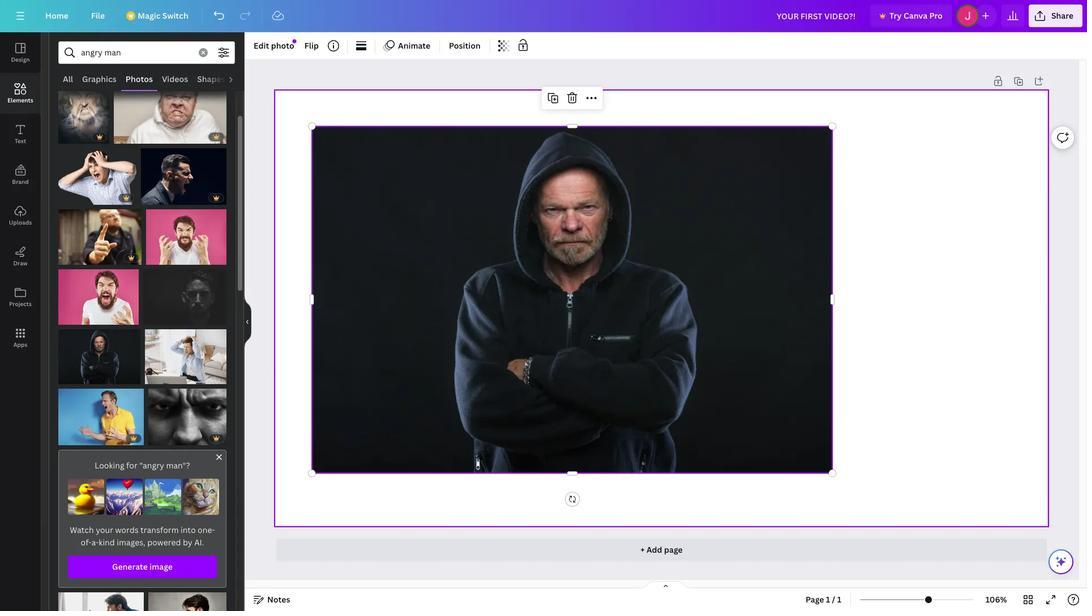 Task type: vqa. For each thing, say whether or not it's contained in the screenshot.
bottommost personality
no



Task type: locate. For each thing, give the bounding box(es) containing it.
uploads button
[[0, 195, 41, 236]]

generate image button
[[68, 556, 217, 579]]

magic switch button
[[118, 5, 197, 27]]

draw
[[13, 259, 28, 267]]

angry man image
[[58, 210, 141, 265], [148, 389, 226, 446]]

flip button
[[300, 37, 323, 55]]

pro
[[929, 10, 943, 21]]

videos
[[162, 74, 188, 84]]

transform
[[140, 525, 179, 536]]

notes
[[267, 594, 290, 605]]

0 horizontal spatial angry man image
[[58, 210, 141, 265]]

angry man. image
[[148, 593, 226, 611]]

monochrome photography of a man's face image
[[143, 270, 226, 325]]

text
[[15, 137, 26, 145]]

side panel tab list
[[0, 32, 41, 358]]

edit photo
[[254, 40, 294, 51]]

young man screaming with his hands on his head image
[[58, 148, 136, 205]]

try canva pro
[[889, 10, 943, 21]]

upset man shouting at desk image
[[145, 330, 226, 384]]

switch
[[162, 10, 188, 21]]

edit photo button
[[249, 37, 299, 55]]

position button
[[444, 37, 485, 55]]

a-
[[91, 537, 99, 548]]

1 vertical spatial angry man image
[[148, 389, 226, 446]]

0 horizontal spatial 1
[[826, 594, 830, 605]]

photos button
[[121, 69, 157, 90]]

main menu bar
[[0, 0, 1087, 32]]

page
[[664, 545, 683, 555]]

file
[[91, 10, 105, 21]]

1
[[826, 594, 830, 605], [837, 594, 841, 605]]

design button
[[0, 32, 41, 73]]

looking
[[95, 460, 124, 471]]

magic
[[138, 10, 160, 21]]

1 left /
[[826, 594, 830, 605]]

for
[[126, 460, 137, 471]]

generate
[[112, 562, 148, 572]]

videos button
[[157, 69, 193, 90]]

group
[[58, 69, 109, 144], [114, 69, 226, 144], [58, 141, 136, 205], [141, 141, 226, 205], [58, 203, 141, 265], [146, 203, 226, 265], [58, 263, 139, 325], [143, 263, 226, 325], [58, 323, 140, 384], [145, 323, 226, 384], [58, 382, 144, 446], [148, 382, 226, 446], [58, 586, 144, 611], [148, 586, 226, 611]]

uploads
[[9, 219, 32, 226]]

/
[[832, 594, 835, 605]]

audio
[[234, 74, 257, 84]]

angry man on smartphone image
[[58, 593, 144, 611]]

add
[[647, 545, 662, 555]]

1 right /
[[837, 594, 841, 605]]

apps
[[13, 341, 27, 349]]

1 horizontal spatial 1
[[837, 594, 841, 605]]

graphics
[[82, 74, 117, 84]]

ai.
[[194, 537, 204, 548]]

shapes
[[197, 74, 225, 84]]

photo
[[271, 40, 294, 51]]

image
[[150, 562, 173, 572]]

powered
[[147, 537, 181, 548]]

apps button
[[0, 318, 41, 358]]

file button
[[82, 5, 114, 27]]

words
[[115, 525, 138, 536]]

106%
[[985, 594, 1007, 605]]

Design title text field
[[768, 5, 866, 27]]

0 vertical spatial angry man image
[[58, 210, 141, 265]]

into
[[181, 525, 196, 536]]

animate button
[[380, 37, 435, 55]]

page
[[806, 594, 824, 605]]

canva assistant image
[[1054, 555, 1068, 569]]

1 horizontal spatial angry man image
[[148, 389, 226, 446]]



Task type: describe. For each thing, give the bounding box(es) containing it.
try canva pro button
[[870, 5, 952, 27]]

"angry
[[139, 460, 164, 471]]

angry man on blue background image
[[58, 389, 144, 446]]

all
[[63, 74, 73, 84]]

brand button
[[0, 155, 41, 195]]

canva
[[904, 10, 927, 21]]

position
[[449, 40, 481, 51]]

angry man wearing hoodie on black background image
[[58, 330, 140, 384]]

elements
[[8, 96, 33, 104]]

hide image
[[244, 295, 251, 349]]

elements button
[[0, 73, 41, 114]]

new image
[[292, 39, 296, 43]]

share
[[1051, 10, 1073, 21]]

of-
[[81, 537, 91, 548]]

+ add page button
[[276, 539, 1047, 561]]

projects button
[[0, 277, 41, 318]]

kind
[[99, 537, 115, 548]]

looking for "angry man"?
[[95, 460, 190, 471]]

angry man yells on pink background stress irritability model image
[[146, 210, 226, 265]]

your
[[96, 525, 113, 536]]

all button
[[58, 69, 78, 90]]

photos
[[126, 74, 153, 84]]

text button
[[0, 114, 41, 155]]

edit
[[254, 40, 269, 51]]

show pages image
[[639, 581, 693, 590]]

angry man with beard holds hands near face and stress irritability image
[[58, 270, 139, 325]]

home link
[[36, 5, 77, 27]]

angry man image
[[114, 69, 226, 144]]

animate
[[398, 40, 430, 51]]

flip
[[304, 40, 319, 51]]

projects
[[9, 300, 32, 308]]

1 1 from the left
[[826, 594, 830, 605]]

magic switch
[[138, 10, 188, 21]]

one-
[[198, 525, 215, 536]]

2 1 from the left
[[837, 594, 841, 605]]

very angry man image
[[58, 69, 109, 144]]

share button
[[1029, 5, 1082, 27]]

+ add page
[[640, 545, 683, 555]]

Search elements search field
[[81, 42, 192, 63]]

images,
[[117, 537, 145, 548]]

graphics button
[[78, 69, 121, 90]]

angry man shouting image
[[141, 148, 226, 205]]

106% button
[[978, 591, 1015, 609]]

page 1 / 1
[[806, 594, 841, 605]]

generate image
[[112, 562, 173, 572]]

by
[[183, 537, 192, 548]]

brand
[[12, 178, 29, 186]]

audio button
[[230, 69, 261, 90]]

shapes button
[[193, 69, 230, 90]]

try
[[889, 10, 902, 21]]

draw button
[[0, 236, 41, 277]]

notes button
[[249, 591, 295, 609]]

watch your words transform into one- of-a-kind images, powered by ai.
[[70, 525, 215, 548]]

design
[[11, 55, 30, 63]]

home
[[45, 10, 68, 21]]

+
[[640, 545, 645, 555]]

watch
[[70, 525, 94, 536]]

man"?
[[166, 460, 190, 471]]



